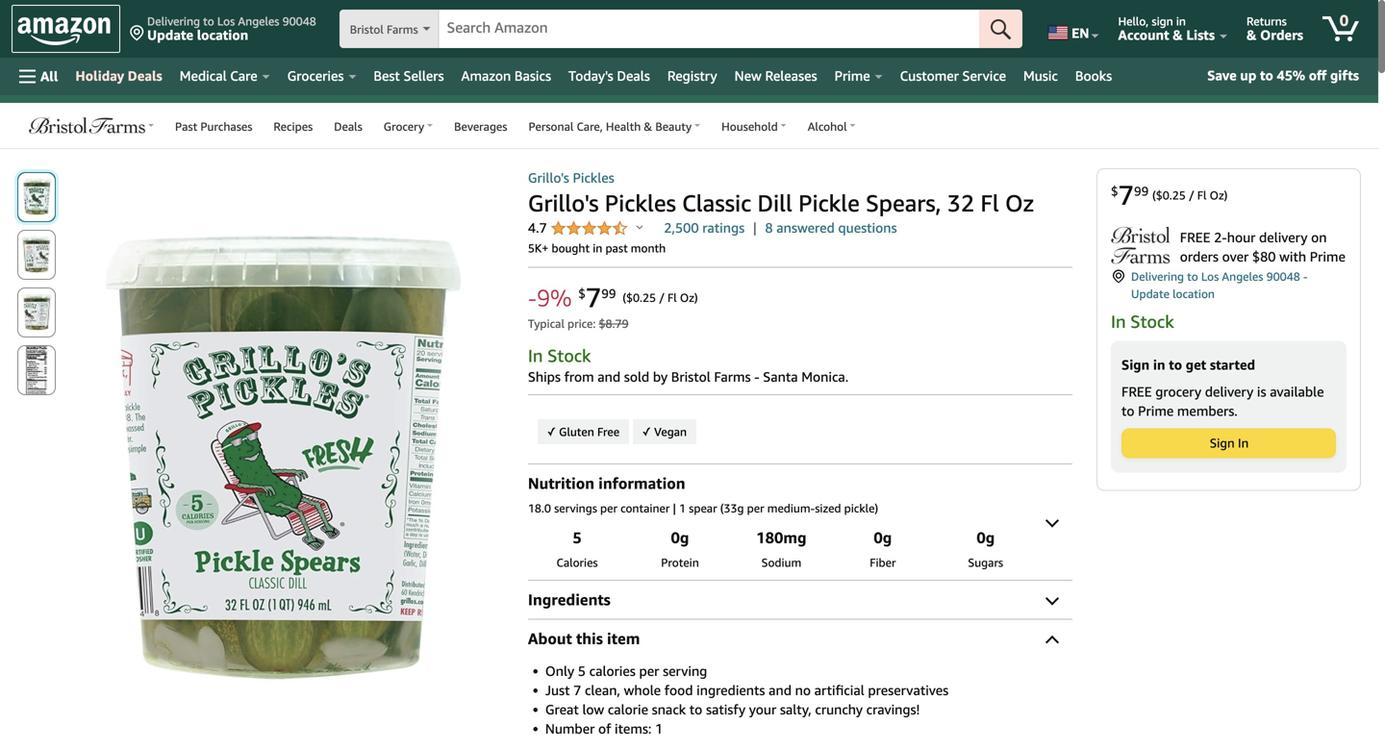 Task type: locate. For each thing, give the bounding box(es) containing it.
0 vertical spatial delivery
[[1260, 230, 1308, 245]]

grillo's up 4.7
[[528, 170, 570, 186]]

1 horizontal spatial $
[[1112, 184, 1119, 199]]

stock up from
[[548, 346, 591, 366]]

delivery down started
[[1206, 384, 1254, 400]]

free inside free 2-hour delivery on orders over $80  with prime
[[1181, 230, 1211, 245]]

per up the whole
[[640, 664, 660, 680]]

los down orders
[[1202, 270, 1220, 283]]

1 horizontal spatial (
[[1153, 188, 1157, 202]]

1 vertical spatial angeles
[[1223, 270, 1264, 283]]

90048 down with
[[1267, 270, 1301, 283]]

0g inside "0g protein"
[[671, 529, 690, 547]]

gluten
[[559, 425, 595, 439]]

calories
[[590, 664, 636, 680]]

0g inside 0g sugars
[[977, 529, 995, 547]]

2 0g from the left
[[874, 529, 892, 547]]

0 horizontal spatial fl
[[668, 291, 677, 304]]

- down with
[[1304, 270, 1309, 283]]

7 inside only 5 calories per serving just 7 clean, whole food ingredients and no artificial preservatives great low calorie snack to satisfy your salty, crunchy cravings! number of items: 1
[[574, 683, 582, 699]]

in up ships
[[528, 346, 543, 366]]

0 horizontal spatial in
[[593, 242, 603, 255]]

1 horizontal spatial /
[[1190, 188, 1195, 202]]

farms inside search box
[[387, 23, 418, 36]]

1 horizontal spatial and
[[769, 683, 792, 699]]

1 horizontal spatial location
[[1173, 287, 1216, 301]]

& left orders
[[1247, 27, 1257, 43]]

bristol inside in stock ships from and sold by bristol farms - santa monica.
[[672, 369, 711, 385]]

pickles up popover image
[[605, 189, 677, 217]]

orders
[[1261, 27, 1304, 43]]

0g inside the 0g fiber
[[874, 529, 892, 547]]

0 horizontal spatial and
[[598, 369, 621, 385]]

0 vertical spatial 5
[[573, 529, 582, 547]]

best sellers
[[374, 68, 444, 84]]

1 horizontal spatial |
[[753, 220, 757, 236]]

2 horizontal spatial in
[[1177, 14, 1187, 28]]

0 vertical spatial 90048
[[283, 14, 316, 28]]

2 vertical spatial prime
[[1139, 403, 1174, 419]]

lists
[[1187, 27, 1216, 43]]

0 horizontal spatial location
[[197, 27, 249, 43]]

per right (33g
[[748, 502, 765, 515]]

1 horizontal spatial bristol
[[672, 369, 711, 385]]

in
[[1177, 14, 1187, 28], [593, 242, 603, 255], [1154, 357, 1166, 373]]

1 down snack
[[655, 721, 663, 737]]

update up in stock
[[1132, 287, 1170, 301]]

per right servings
[[601, 502, 618, 515]]

1 vertical spatial oz)
[[680, 291, 698, 304]]

prime up alcohol link
[[835, 68, 871, 84]]

$0.25 inside $ 7 99 ( $0.25 / fl oz)
[[1157, 188, 1187, 202]]

0 vertical spatial update
[[147, 27, 194, 43]]

1 vertical spatial delivering
[[1132, 270, 1185, 283]]

grillo&#39;s pickles classic dill pickle spears, 32 fl oz image
[[60, 220, 508, 702]]

nutrition
[[528, 474, 595, 493]]

sugars
[[969, 556, 1004, 570]]

personal care, health & beauty link
[[518, 111, 711, 141]]

delivering for location
[[147, 14, 200, 28]]

update inside delivering to los angeles 90048 update location
[[147, 27, 194, 43]]

/ up orders
[[1190, 188, 1195, 202]]

$ inside $ 7 99 ( $0.25 / fl oz)
[[1112, 184, 1119, 199]]

1 vertical spatial 5
[[578, 664, 586, 680]]

2 horizontal spatial prime
[[1311, 249, 1346, 265]]

low
[[583, 702, 605, 718]]

1 horizontal spatial &
[[1174, 27, 1184, 43]]

2 vertical spatial 7
[[574, 683, 582, 699]]

in inside in stock ships from and sold by bristol farms - santa monica.
[[528, 346, 543, 366]]

stock inside in stock ships from and sold by bristol farms - santa monica.
[[548, 346, 591, 366]]

$ right oz
[[1112, 184, 1119, 199]]

to
[[203, 14, 214, 28], [1261, 67, 1274, 83], [1188, 270, 1199, 283], [1170, 357, 1183, 373], [1122, 403, 1135, 419], [690, 702, 703, 718]]

your
[[750, 702, 777, 718]]

up
[[1241, 67, 1257, 83]]

1 horizontal spatial 90048
[[1267, 270, 1301, 283]]

to down sign in to get started
[[1122, 403, 1135, 419]]

location inside delivering to los angeles 90048 update location
[[197, 27, 249, 43]]

sign down the members.
[[1211, 436, 1235, 451]]

grillo's down grillo's pickles link
[[528, 189, 599, 217]]

0 horizontal spatial delivery
[[1206, 384, 1254, 400]]

to down orders
[[1188, 270, 1199, 283]]

1 horizontal spatial delivering
[[1132, 270, 1185, 283]]

and
[[598, 369, 621, 385], [769, 683, 792, 699]]

0 vertical spatial sign
[[1122, 357, 1150, 373]]

2 horizontal spatial -
[[1304, 270, 1309, 283]]

delivery inside the "free grocery delivery is available to prime members."
[[1206, 384, 1254, 400]]

2 horizontal spatial 0g
[[977, 529, 995, 547]]

1 horizontal spatial fl
[[981, 189, 1000, 217]]

180mg
[[757, 529, 807, 547]]

ingredients
[[528, 591, 611, 609]]

& left lists
[[1174, 27, 1184, 43]]

1 vertical spatial free
[[1122, 384, 1153, 400]]

bristol right by
[[672, 369, 711, 385]]

sign in to get started
[[1122, 357, 1256, 373]]

is
[[1258, 384, 1267, 400]]

( inside $ 7 99 ( $0.25 / fl oz)
[[1153, 188, 1157, 202]]

per
[[601, 502, 618, 515], [748, 502, 765, 515], [640, 664, 660, 680]]

customer service link
[[892, 63, 1015, 90]]

$0.25 inside -9% $ 7 99 ( $0.25 / fl oz)
[[627, 291, 656, 304]]

1 left spear
[[679, 502, 686, 515]]

to right up
[[1261, 67, 1274, 83]]

to down food
[[690, 702, 703, 718]]

1 vertical spatial /
[[659, 291, 665, 304]]

to inside only 5 calories per serving just 7 clean, whole food ingredients and no artificial preservatives great low calorie snack to satisfy your salty, crunchy cravings! number of items: 1
[[690, 702, 703, 718]]

1 horizontal spatial -
[[755, 369, 760, 385]]

1 inside only 5 calories per serving just 7 clean, whole food ingredients and no artificial preservatives great low calorie snack to satisfy your salty, crunchy cravings! number of items: 1
[[655, 721, 663, 737]]

0 vertical spatial angeles
[[238, 14, 280, 28]]

99 inside -9% $ 7 99 ( $0.25 / fl oz)
[[602, 286, 616, 301]]

deals right today's
[[617, 68, 650, 84]]

angeles inside delivering to los angeles 90048 update location
[[238, 14, 280, 28]]

3 0g from the left
[[977, 529, 995, 547]]

2 horizontal spatial deals
[[617, 68, 650, 84]]

0 horizontal spatial deals
[[128, 68, 162, 84]]

los
[[217, 14, 235, 28], [1202, 270, 1220, 283]]

0 vertical spatial in
[[1112, 311, 1127, 332]]

beauty
[[656, 120, 692, 133]]

just
[[546, 683, 570, 699]]

0 horizontal spatial sign
[[1122, 357, 1150, 373]]

personal
[[529, 120, 574, 133]]

0 horizontal spatial free
[[1122, 384, 1153, 400]]

0 vertical spatial oz)
[[1210, 188, 1228, 202]]

in inside navigation navigation
[[1177, 14, 1187, 28]]

0 horizontal spatial 0g
[[671, 529, 690, 547]]

ships
[[528, 369, 561, 385]]

1 vertical spatial in
[[528, 346, 543, 366]]

0 horizontal spatial /
[[659, 291, 665, 304]]

location up medical care
[[197, 27, 249, 43]]

stock up sign in to get started
[[1131, 311, 1175, 332]]

0 horizontal spatial oz)
[[680, 291, 698, 304]]

angeles inside delivering to los angeles 90048 - update location
[[1223, 270, 1264, 283]]

delivering inside delivering to los angeles 90048 - update location
[[1132, 270, 1185, 283]]

5 right only
[[578, 664, 586, 680]]

free grocery delivery is available to prime members.
[[1122, 384, 1325, 419]]

navigation navigation
[[0, 0, 1386, 750]]

1 vertical spatial stock
[[548, 346, 591, 366]]

fl up orders
[[1198, 188, 1207, 202]]

0 vertical spatial free
[[1181, 230, 1211, 245]]

& for account
[[1174, 27, 1184, 43]]

$ 7 99 ( $0.25 / fl oz)
[[1112, 179, 1228, 211]]

pickles
[[573, 170, 615, 186], [605, 189, 677, 217]]

today's
[[569, 68, 614, 84]]

0 horizontal spatial in
[[528, 346, 543, 366]]

1 horizontal spatial update
[[1132, 287, 1170, 301]]

protein
[[661, 556, 700, 570]]

1 horizontal spatial 7
[[586, 282, 602, 314]]

- inside delivering to los angeles 90048 - update location
[[1304, 270, 1309, 283]]

answered
[[777, 220, 835, 236]]

and left no
[[769, 683, 792, 699]]

oz) down | 8 answered questions 5k+ bought in past month
[[680, 291, 698, 304]]

sized
[[815, 502, 842, 515]]

1 grillo's from the top
[[528, 170, 570, 186]]

1 vertical spatial pickles
[[605, 189, 677, 217]]

stock
[[1131, 311, 1175, 332], [548, 346, 591, 366]]

5 up calories
[[573, 529, 582, 547]]

/ down month
[[659, 291, 665, 304]]

fl
[[1198, 188, 1207, 202], [981, 189, 1000, 217], [668, 291, 677, 304]]

| left 8
[[753, 220, 757, 236]]

section expand image
[[1046, 592, 1060, 606]]

0 horizontal spatial prime
[[835, 68, 871, 84]]

account & lists
[[1119, 27, 1216, 43]]

prime down grocery
[[1139, 403, 1174, 419]]

-9% $ 7 99 ( $0.25 / fl oz)
[[528, 282, 698, 314]]

oz) inside $ 7 99 ( $0.25 / fl oz)
[[1210, 188, 1228, 202]]

location down orders
[[1173, 287, 1216, 301]]

and inside in stock ships from and sold by bristol farms - santa monica.
[[598, 369, 621, 385]]

0 horizontal spatial $
[[579, 286, 586, 301]]

in left past
[[593, 242, 603, 255]]

0g for 0g sugars
[[977, 529, 995, 547]]

2-
[[1215, 230, 1228, 245]]

0 horizontal spatial stock
[[548, 346, 591, 366]]

customer
[[901, 68, 959, 84]]

90048 up groceries
[[283, 14, 316, 28]]

0 horizontal spatial 99
[[602, 286, 616, 301]]

los inside delivering to los angeles 90048 - update location
[[1202, 270, 1220, 283]]

2 vertical spatial in
[[1154, 357, 1166, 373]]

personal care, health & beauty
[[529, 120, 692, 133]]

in up sign in to get started
[[1112, 311, 1127, 332]]

prime inside 'link'
[[835, 68, 871, 84]]

0 horizontal spatial (
[[623, 291, 627, 304]]

$8.79
[[599, 317, 629, 331]]

fl up in stock ships from and sold by bristol farms - santa monica.
[[668, 291, 677, 304]]

pickles down the care,
[[573, 170, 615, 186]]

fl inside -9% $ 7 99 ( $0.25 / fl oz)
[[668, 291, 677, 304]]

0 horizontal spatial per
[[601, 502, 618, 515]]

bristol inside search box
[[350, 23, 384, 36]]

no
[[796, 683, 811, 699]]

$0.25 up orders
[[1157, 188, 1187, 202]]

groceries link
[[279, 63, 365, 90]]

None submit
[[980, 10, 1023, 48], [18, 173, 55, 221], [18, 231, 55, 279], [18, 289, 55, 337], [18, 346, 55, 395], [980, 10, 1023, 48], [18, 173, 55, 221], [18, 231, 55, 279], [18, 289, 55, 337], [18, 346, 55, 395]]

farms up best sellers
[[387, 23, 418, 36]]

0 vertical spatial grillo's
[[528, 170, 570, 186]]

to up medical on the top left
[[203, 14, 214, 28]]

0 horizontal spatial los
[[217, 14, 235, 28]]

questions
[[839, 220, 898, 236]]

in stock
[[1112, 311, 1175, 332]]

logo image
[[25, 117, 145, 139]]

& for returns
[[1247, 27, 1257, 43]]

in right sign
[[1177, 14, 1187, 28]]

free inside the "free grocery delivery is available to prime members."
[[1122, 384, 1153, 400]]

prime down on
[[1311, 249, 1346, 265]]

oz) up the 2-
[[1210, 188, 1228, 202]]

typical price: $8.79
[[528, 317, 629, 331]]

& right health
[[644, 120, 653, 133]]

groceries
[[287, 68, 344, 84]]

sign
[[1152, 14, 1174, 28]]

free for to
[[1122, 384, 1153, 400]]

- left santa
[[755, 369, 760, 385]]

1 vertical spatial sign
[[1211, 436, 1235, 451]]

alcohol link
[[798, 111, 867, 141]]

free for orders
[[1181, 230, 1211, 245]]

delivery inside free 2-hour delivery on orders over $80  with prime
[[1260, 230, 1308, 245]]

1 vertical spatial 90048
[[1267, 270, 1301, 283]]

los for update
[[1202, 270, 1220, 283]]

0 vertical spatial $0.25
[[1157, 188, 1187, 202]]

2 horizontal spatial per
[[748, 502, 765, 515]]

0g up fiber
[[874, 529, 892, 547]]

0 vertical spatial prime
[[835, 68, 871, 84]]

health
[[606, 120, 641, 133]]

new releases
[[735, 68, 818, 84]]

los up "medical care" link
[[217, 14, 235, 28]]

grillo's
[[528, 170, 570, 186], [528, 189, 599, 217]]

0 horizontal spatial bristol
[[350, 23, 384, 36]]

farms inside in stock ships from and sold by bristol farms - santa monica.
[[715, 369, 751, 385]]

1 vertical spatial 99
[[602, 286, 616, 301]]

2,500 ratings link
[[664, 220, 745, 236]]

1 vertical spatial update
[[1132, 287, 1170, 301]]

of
[[599, 721, 611, 737]]

1 horizontal spatial 0g
[[874, 529, 892, 547]]

0 vertical spatial 7
[[1119, 179, 1135, 211]]

5 calories
[[557, 529, 598, 570]]

2 horizontal spatial fl
[[1198, 188, 1207, 202]]

los inside delivering to los angeles 90048 update location
[[217, 14, 235, 28]]

$ right 9%
[[579, 286, 586, 301]]

0 horizontal spatial |
[[673, 502, 676, 515]]

Search Amazon text field
[[440, 11, 980, 47]]

2 horizontal spatial in
[[1239, 436, 1250, 451]]

(33g
[[721, 502, 744, 515]]

grocery
[[384, 120, 425, 133]]

fl inside $ 7 99 ( $0.25 / fl oz)
[[1198, 188, 1207, 202]]

0 vertical spatial delivering
[[147, 14, 200, 28]]

about
[[528, 630, 572, 648]]

7
[[1119, 179, 1135, 211], [586, 282, 602, 314], [574, 683, 582, 699]]

1 vertical spatial 1
[[655, 721, 663, 737]]

bought
[[552, 242, 590, 255]]

delivering up medical on the top left
[[147, 14, 200, 28]]

90048 inside delivering to los angeles 90048 - update location
[[1267, 270, 1301, 283]]

0 vertical spatial /
[[1190, 188, 1195, 202]]

in up grocery
[[1154, 357, 1166, 373]]

- up typical
[[528, 284, 537, 312]]

0 vertical spatial los
[[217, 14, 235, 28]]

1 vertical spatial and
[[769, 683, 792, 699]]

0g up sugars
[[977, 529, 995, 547]]

90048 inside delivering to los angeles 90048 update location
[[283, 14, 316, 28]]

in for in stock
[[1112, 311, 1127, 332]]

spear
[[689, 502, 718, 515]]

delivering to los angeles 90048 - update location link
[[1112, 268, 1347, 303]]

0 vertical spatial |
[[753, 220, 757, 236]]

angeles up care
[[238, 14, 280, 28]]

all button
[[11, 58, 67, 95]]

8
[[766, 220, 773, 236]]

and left the sold
[[598, 369, 621, 385]]

farms left santa
[[715, 369, 751, 385]]

save up to 45% off gifts link
[[1200, 64, 1368, 89]]

update inside delivering to los angeles 90048 - update location
[[1132, 287, 1170, 301]]

deals right holiday
[[128, 68, 162, 84]]

free left grocery
[[1122, 384, 1153, 400]]

new
[[735, 68, 762, 84]]

2 horizontal spatial &
[[1247, 27, 1257, 43]]

1 vertical spatial 7
[[586, 282, 602, 314]]

| inside nutrition information 18.0 servings per container | 1 spear (33g per medium-sized pickle)
[[673, 502, 676, 515]]

angeles down over
[[1223, 270, 1264, 283]]

sign down in stock
[[1122, 357, 1150, 373]]

delivering
[[147, 14, 200, 28], [1132, 270, 1185, 283]]

1 horizontal spatial 1
[[679, 502, 686, 515]]

$0.25 up $8.79
[[627, 291, 656, 304]]

clean,
[[585, 683, 621, 699]]

1 0g from the left
[[671, 529, 690, 547]]

0 horizontal spatial update
[[147, 27, 194, 43]]

in down the "free grocery delivery is available to prime members."
[[1239, 436, 1250, 451]]

household link
[[711, 111, 798, 141]]

1 horizontal spatial prime
[[1139, 403, 1174, 419]]

0 horizontal spatial 1
[[655, 721, 663, 737]]

delivering inside delivering to los angeles 90048 update location
[[147, 14, 200, 28]]

( inside -9% $ 7 99 ( $0.25 / fl oz)
[[623, 291, 627, 304]]

free 2-hour delivery on orders over $80  with prime
[[1181, 230, 1346, 265]]

1 vertical spatial |
[[673, 502, 676, 515]]

$
[[1112, 184, 1119, 199], [579, 286, 586, 301]]

item
[[607, 630, 640, 648]]

0 vertical spatial $
[[1112, 184, 1119, 199]]

| left spear
[[673, 502, 676, 515]]

container
[[621, 502, 670, 515]]

section collapse image
[[1046, 636, 1060, 649]]

0 horizontal spatial -
[[528, 284, 537, 312]]

releases
[[766, 68, 818, 84]]

1 vertical spatial prime
[[1311, 249, 1346, 265]]

in for in stock ships from and sold by bristol farms - santa monica.
[[528, 346, 543, 366]]

bristol up best
[[350, 23, 384, 36]]

basics
[[515, 68, 551, 84]]

delivering down orders
[[1132, 270, 1185, 283]]

in inside | 8 answered questions 5k+ bought in past month
[[593, 242, 603, 255]]

crunchy
[[816, 702, 863, 718]]

fl inside grillo's pickles grillo's pickles classic dill pickle spears, 32 fl oz
[[981, 189, 1000, 217]]

1 horizontal spatial los
[[1202, 270, 1220, 283]]

fl right the 32
[[981, 189, 1000, 217]]

1 horizontal spatial angeles
[[1223, 270, 1264, 283]]

1 vertical spatial bristol
[[672, 369, 711, 385]]

0 vertical spatial stock
[[1131, 311, 1175, 332]]

delivery up with
[[1260, 230, 1308, 245]]

& inside "returns & orders"
[[1247, 27, 1257, 43]]

0g up protein
[[671, 529, 690, 547]]

0 vertical spatial 1
[[679, 502, 686, 515]]

free up orders
[[1181, 230, 1211, 245]]

deals right the recipes
[[334, 120, 363, 133]]

1 vertical spatial (
[[623, 291, 627, 304]]

0g protein
[[661, 529, 700, 570]]

update up medical on the top left
[[147, 27, 194, 43]]

0 horizontal spatial 90048
[[283, 14, 316, 28]]

2 horizontal spatial 7
[[1119, 179, 1135, 211]]



Task type: vqa. For each thing, say whether or not it's contained in the screenshot.
Mississippi Educational Enhancement Funds Card Amazon Tax Exemption Program (ATEP) Terms and Conditions Print an Invoice Transaction-Specific Exemption Certificates Tax Exemption Messages Amazon Tax Exemption Program (ATEP) Tax on Amazon Prime Mattress Recycling Fees Battery Recycling Fees Bottle Deposit Fees White Goods Disposal Fees California Electronic Waste Fees Colorado Retail Delivery Fee State Tire Fees Tax on Items Sold by Sellers on Amazon Tax Refunds on Freight Forward Exports from the United States Consumer Use Tax Requirements About US State Sales and Use Taxes Amazon Subsidiaries and Tax Sales Tax Holidays Alabama's Simplified Sellers Use Tax Taxes in the City of Chicago Card
no



Task type: describe. For each thing, give the bounding box(es) containing it.
holiday deals
[[75, 68, 162, 84]]

los for location
[[217, 14, 235, 28]]

price:
[[568, 317, 596, 331]]

90048 for -
[[1267, 270, 1301, 283]]

1 inside nutrition information 18.0 servings per container | 1 spear (33g per medium-sized pickle)
[[679, 502, 686, 515]]

1 horizontal spatial in
[[1154, 357, 1166, 373]]

deals link
[[324, 111, 373, 141]]

ingredients
[[697, 683, 766, 699]]

Bristol Farms search field
[[340, 10, 1023, 50]]

gifts
[[1331, 67, 1360, 83]]

satisfy
[[706, 702, 746, 718]]

sign in
[[1211, 436, 1250, 451]]

classic
[[683, 189, 752, 217]]

angeles for location
[[238, 14, 280, 28]]

service
[[963, 68, 1007, 84]]

180mg sodium
[[757, 529, 807, 570]]

45%
[[1278, 67, 1306, 83]]

prime inside the "free grocery delivery is available to prime members."
[[1139, 403, 1174, 419]]

salty,
[[780, 702, 812, 718]]

deals for holiday deals
[[128, 68, 162, 84]]

oz) inside -9% $ 7 99 ( $0.25 / fl oz)
[[680, 291, 698, 304]]

information
[[599, 474, 686, 493]]

5 inside the 5 calories
[[573, 529, 582, 547]]

today's deals
[[569, 68, 650, 84]]

0 link
[[1315, 5, 1369, 53]]

2 grillo's from the top
[[528, 189, 599, 217]]

sold
[[624, 369, 650, 385]]

fiber
[[870, 556, 897, 570]]

all
[[40, 68, 58, 84]]

servings
[[554, 502, 598, 515]]

4.7 button
[[528, 220, 643, 238]]

medical
[[180, 68, 227, 84]]

angeles for update
[[1223, 270, 1264, 283]]

available
[[1271, 384, 1325, 400]]

9%
[[537, 284, 572, 312]]

ingredients button
[[528, 588, 1073, 612]]

sign for sign in to get started
[[1122, 357, 1150, 373]]

only
[[546, 664, 575, 680]]

- inside -9% $ 7 99 ( $0.25 / fl oz)
[[528, 284, 537, 312]]

0g for 0g fiber
[[874, 529, 892, 547]]

free
[[598, 425, 620, 439]]

cravings!
[[867, 702, 920, 718]]

0g sugars
[[969, 529, 1004, 570]]

location inside delivering to los angeles 90048 - update location
[[1173, 287, 1216, 301]]

save
[[1208, 67, 1237, 83]]

| inside | 8 answered questions 5k+ bought in past month
[[753, 220, 757, 236]]

household
[[722, 120, 778, 133]]

/ inside $ 7 99 ( $0.25 / fl oz)
[[1190, 188, 1195, 202]]

recipes
[[274, 120, 313, 133]]

music
[[1024, 68, 1059, 84]]

deals for today's deals
[[617, 68, 650, 84]]

medium-
[[768, 502, 815, 515]]

medical care
[[180, 68, 258, 84]]

4.7
[[528, 220, 551, 236]]

section expand image
[[1046, 514, 1060, 528]]

0g for 0g protein
[[671, 529, 690, 547]]

90048 for update
[[283, 14, 316, 28]]

beverages link
[[444, 111, 518, 141]]

99 inside $ 7 99 ( $0.25 / fl oz)
[[1135, 184, 1149, 199]]

books
[[1076, 68, 1113, 84]]

18.0
[[528, 502, 551, 515]]

this
[[576, 630, 603, 648]]

amazon image
[[17, 17, 111, 46]]

and inside only 5 calories per serving just 7 clean, whole food ingredients and no artificial preservatives great low calorie snack to satisfy your salty, crunchy cravings! number of items: 1
[[769, 683, 792, 699]]

grillo's pickles link
[[528, 170, 615, 186]]

prime inside free 2-hour delivery on orders over $80  with prime
[[1311, 249, 1346, 265]]

spears,
[[866, 189, 942, 217]]

hello, sign in
[[1119, 14, 1187, 28]]

books link
[[1067, 63, 1121, 90]]

0 horizontal spatial &
[[644, 120, 653, 133]]

to inside delivering to los angeles 90048 - update location
[[1188, 270, 1199, 283]]

medical care link
[[171, 63, 279, 90]]

2 vertical spatial in
[[1239, 436, 1250, 451]]

past purchases link
[[165, 111, 263, 141]]

sellers
[[404, 68, 444, 84]]

per inside only 5 calories per serving just 7 clean, whole food ingredients and no artificial preservatives great low calorie snack to satisfy your salty, crunchy cravings! number of items: 1
[[640, 664, 660, 680]]

grocery
[[1156, 384, 1202, 400]]

grocery link
[[373, 111, 444, 141]]

past purchases
[[175, 120, 253, 133]]

32
[[948, 189, 975, 217]]

amazon basics link
[[453, 63, 560, 90]]

serving
[[663, 664, 708, 680]]

care,
[[577, 120, 603, 133]]

en
[[1072, 25, 1090, 41]]

stock for in stock ships from and sold by bristol farms - santa monica.
[[548, 346, 591, 366]]

past
[[175, 120, 197, 133]]

by
[[653, 369, 668, 385]]

stock for in stock
[[1131, 311, 1175, 332]]

alcohol
[[808, 120, 848, 133]]

5 inside only 5 calories per serving just 7 clean, whole food ingredients and no artificial preservatives great low calorie snack to satisfy your salty, crunchy cravings! number of items: 1
[[578, 664, 586, 680]]

$ inside -9% $ 7 99 ( $0.25 / fl oz)
[[579, 286, 586, 301]]

0 vertical spatial pickles
[[573, 170, 615, 186]]

to inside the "free grocery delivery is available to prime members."
[[1122, 403, 1135, 419]]

popover image
[[637, 225, 643, 230]]

best sellers link
[[365, 63, 453, 90]]

today's deals link
[[560, 63, 659, 90]]

2,500
[[664, 220, 699, 236]]

on
[[1312, 230, 1328, 245]]

to inside delivering to los angeles 90048 update location
[[203, 14, 214, 28]]

amazon
[[462, 68, 511, 84]]

/ inside -9% $ 7 99 ( $0.25 / fl oz)
[[659, 291, 665, 304]]

$80
[[1253, 249, 1277, 265]]

1 horizontal spatial deals
[[334, 120, 363, 133]]

sign for sign in
[[1211, 436, 1235, 451]]

get
[[1186, 357, 1207, 373]]

2,500 ratings
[[664, 220, 745, 236]]

holiday
[[75, 68, 124, 84]]

typical
[[528, 317, 565, 331]]

purchases
[[201, 120, 253, 133]]

calorie
[[608, 702, 649, 718]]

items:
[[615, 721, 652, 737]]

delivering for update
[[1132, 270, 1185, 283]]

save up to 45% off gifts
[[1208, 67, 1360, 83]]

to left get
[[1170, 357, 1183, 373]]

monica.
[[802, 369, 849, 385]]

ratings
[[703, 220, 745, 236]]

grillo's pickles grillo's pickles classic dill pickle spears, 32 fl oz
[[528, 170, 1035, 217]]

members.
[[1178, 403, 1238, 419]]

nutrition information 18.0 servings per container | 1 spear (33g per medium-sized pickle)
[[528, 474, 879, 515]]

whole
[[624, 683, 661, 699]]

bristol farms
[[350, 23, 418, 36]]

| 8 answered questions 5k+ bought in past month
[[528, 220, 898, 255]]

past
[[606, 242, 628, 255]]

- inside in stock ships from and sold by bristol farms - santa monica.
[[755, 369, 760, 385]]

over
[[1223, 249, 1249, 265]]

about this item button
[[528, 627, 1073, 651]]

orders
[[1181, 249, 1219, 265]]



